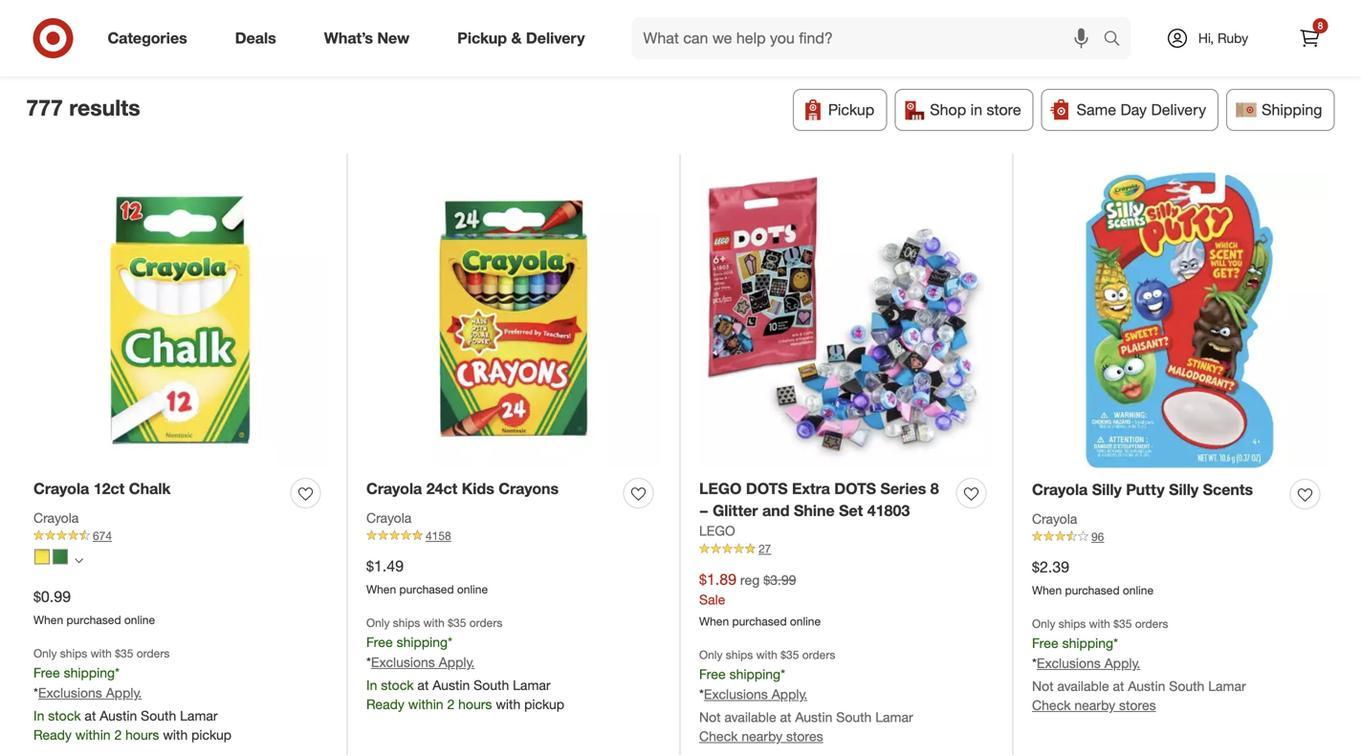 Task type: vqa. For each thing, say whether or not it's contained in the screenshot.
the purchased associated with $2.39
yes



Task type: locate. For each thing, give the bounding box(es) containing it.
free down $0.99
[[33, 665, 60, 682]]

at
[[418, 677, 429, 694], [1113, 678, 1125, 695], [85, 708, 96, 725], [780, 709, 792, 726]]

purchased down the "reg"
[[732, 615, 787, 629]]

0 horizontal spatial available
[[725, 709, 777, 726]]

1 horizontal spatial in
[[366, 677, 377, 694]]

0 horizontal spatial within
[[75, 727, 111, 744]]

0 horizontal spatial ready
[[33, 727, 72, 744]]

orders for $2.39
[[1135, 617, 1168, 631]]

crayola silly putty silly scents
[[1032, 481, 1253, 499]]

check for lego dots extra dots series 8 – glitter and shine set 41803
[[699, 729, 738, 745]]

crayola 12ct chalk image
[[33, 173, 328, 467], [33, 173, 328, 467]]

crayola for crayola 12ct chalk 'crayola' link
[[33, 510, 79, 527]]

1 vertical spatial within
[[75, 727, 111, 744]]

crayola for crayola 12ct chalk
[[33, 480, 89, 498]]

purchased inside $0.99 when purchased online
[[66, 613, 121, 628]]

crayola link up $1.49
[[366, 509, 412, 528]]

lamar for $2.39
[[1209, 678, 1246, 695]]

ready for $1.49
[[366, 696, 405, 713]]

ships down $1.49 when purchased online
[[393, 616, 420, 630]]

$1.89 reg $3.99 sale when purchased online
[[699, 571, 821, 629]]

not for crayola silly putty silly scents
[[1032, 678, 1054, 695]]

$35 down $0.99 when purchased online
[[115, 647, 133, 661]]

delivery inside same day delivery button
[[1151, 100, 1206, 119]]

when inside $2.39 when purchased online
[[1032, 584, 1062, 598]]

1 vertical spatial lego
[[699, 523, 735, 540]]

silly right putty
[[1169, 481, 1199, 499]]

south
[[474, 677, 509, 694], [1169, 678, 1205, 695], [141, 708, 176, 725], [836, 709, 872, 726]]

$35
[[448, 616, 466, 630], [1114, 617, 1132, 631], [115, 647, 133, 661], [781, 648, 799, 663]]

0 horizontal spatial 2
[[114, 727, 122, 744]]

ships for $0.99
[[60, 647, 87, 661]]

0 horizontal spatial silly
[[1092, 481, 1122, 499]]

pickup
[[457, 29, 507, 47], [828, 100, 875, 119]]

0 horizontal spatial pickup
[[191, 727, 232, 744]]

0 vertical spatial check nearby stores button
[[1032, 696, 1156, 715]]

exclusions
[[371, 654, 435, 671], [1037, 655, 1101, 672], [38, 685, 102, 702], [704, 686, 768, 703]]

purchased
[[399, 583, 454, 597], [1065, 584, 1120, 598], [66, 613, 121, 628], [732, 615, 787, 629]]

8 inside lego dots extra dots series 8 – glitter and shine set 41803
[[931, 480, 939, 498]]

with for dots
[[756, 648, 778, 663]]

0 horizontal spatial in
[[33, 708, 44, 725]]

shipping
[[397, 634, 448, 651], [1063, 635, 1114, 652], [64, 665, 115, 682], [730, 667, 781, 683]]

lamar
[[513, 677, 551, 694], [1209, 678, 1246, 695], [180, 708, 218, 725], [876, 709, 913, 726]]

stores
[[1119, 697, 1156, 714], [786, 729, 823, 745]]

1 vertical spatial delivery
[[1151, 100, 1206, 119]]

check nearby stores button
[[1032, 696, 1156, 715], [699, 728, 823, 747]]

2 for $1.49
[[447, 696, 455, 713]]

1 vertical spatial pickup
[[828, 100, 875, 119]]

pickup
[[524, 696, 565, 713], [191, 727, 232, 744]]

0 horizontal spatial check nearby stores button
[[699, 728, 823, 747]]

free for $1.49
[[366, 634, 393, 651]]

crayola link
[[33, 509, 79, 528], [366, 509, 412, 528], [1032, 510, 1078, 529]]

same day delivery button
[[1042, 89, 1219, 131]]

same day delivery
[[1077, 100, 1206, 119]]

when down $0.99
[[33, 613, 63, 628]]

online inside $0.99 when purchased online
[[124, 613, 155, 628]]

$35 down $1.49 when purchased online
[[448, 616, 466, 630]]

0 vertical spatial available
[[1058, 678, 1109, 695]]

1 vertical spatial 8
[[931, 480, 939, 498]]

$35 down $1.89 reg $3.99 sale when purchased online on the bottom of page
[[781, 648, 799, 663]]

online for $2.39
[[1123, 584, 1154, 598]]

*
[[448, 634, 453, 651], [1114, 635, 1118, 652], [366, 654, 371, 671], [1032, 655, 1037, 672], [115, 665, 120, 682], [781, 667, 785, 683], [33, 685, 38, 702], [699, 686, 704, 703]]

0 horizontal spatial delivery
[[526, 29, 585, 47]]

hours
[[458, 696, 492, 713], [125, 727, 159, 744]]

0 vertical spatial stock
[[381, 677, 414, 694]]

apply.
[[439, 654, 475, 671], [1105, 655, 1141, 672], [106, 685, 142, 702], [772, 686, 808, 703]]

in for $0.99
[[33, 708, 44, 725]]

1 dots from the left
[[746, 480, 788, 498]]

0 vertical spatial within
[[408, 696, 444, 713]]

2 silly from the left
[[1169, 481, 1199, 499]]

8 link
[[1289, 17, 1331, 59]]

all colors image
[[75, 557, 83, 565]]

2 lego from the top
[[699, 523, 735, 540]]

exclusions for $2.39
[[1037, 655, 1101, 672]]

free down $1.49
[[366, 634, 393, 651]]

0 horizontal spatial hours
[[125, 727, 159, 744]]

-
[[52, 29, 57, 45]]

1 vertical spatial hours
[[125, 727, 159, 744]]

1 vertical spatial available
[[725, 709, 777, 726]]

1 silly from the left
[[1092, 481, 1122, 499]]

purchased down $2.39
[[1065, 584, 1120, 598]]

only ships with $35 orders free shipping * * exclusions apply. not available at austin south lamar check nearby stores
[[1032, 617, 1246, 714], [699, 648, 913, 745]]

stock
[[381, 677, 414, 694], [48, 708, 81, 725]]

dots up and in the bottom right of the page
[[746, 480, 788, 498]]

1 horizontal spatial only ships with $35 orders free shipping * * exclusions apply. not available at austin south lamar check nearby stores
[[1032, 617, 1246, 714]]

shipping for $1.49
[[397, 634, 448, 651]]

0 horizontal spatial nearby
[[742, 729, 783, 745]]

same
[[1077, 100, 1117, 119]]

exclusions apply. link down $1.49 when purchased online
[[371, 654, 475, 671]]

1 vertical spatial 2
[[114, 727, 122, 744]]

shipping down $1.49 when purchased online
[[397, 634, 448, 651]]

when inside $0.99 when purchased online
[[33, 613, 63, 628]]

exclusions apply. link for $2.39
[[1037, 655, 1141, 672]]

only ships with $35 orders free shipping * * exclusions apply. in stock at  austin south lamar ready within 2 hours with pickup down $1.49 when purchased online
[[366, 616, 565, 713]]

when
[[366, 583, 396, 597], [1032, 584, 1062, 598], [33, 613, 63, 628], [699, 615, 729, 629]]

orders down $1.49 when purchased online
[[469, 616, 503, 630]]

1 vertical spatial not
[[699, 709, 721, 726]]

ships for $1.49
[[393, 616, 420, 630]]

1 horizontal spatial 2
[[447, 696, 455, 713]]

years
[[72, 29, 105, 45]]

ships down $0.99 when purchased online
[[60, 647, 87, 661]]

crayola for crayola silly putty silly scents 'crayola' link
[[1032, 511, 1078, 528]]

available for lego dots extra dots series 8 – glitter and shine set 41803
[[725, 709, 777, 726]]

lego inside lego dots extra dots series 8 – glitter and shine set 41803
[[699, 480, 742, 498]]

1 horizontal spatial stores
[[1119, 697, 1156, 714]]

674
[[93, 529, 112, 543]]

lego link
[[699, 522, 735, 541]]

when down $1.49
[[366, 583, 396, 597]]

1 horizontal spatial not
[[1032, 678, 1054, 695]]

nearby for lego dots extra dots series 8 – glitter and shine set 41803
[[742, 729, 783, 745]]

austin for $2.39
[[1128, 678, 1166, 695]]

hi, ruby
[[1199, 30, 1249, 46]]

ships for $2.39
[[1059, 617, 1086, 631]]

only ships with $35 orders free shipping * * exclusions apply. in stock at  austin south lamar ready within 2 hours with pickup for $1.49
[[366, 616, 565, 713]]

0 horizontal spatial only ships with $35 orders free shipping * * exclusions apply. in stock at  austin south lamar ready within 2 hours with pickup
[[33, 647, 232, 744]]

lego dots extra dots series 8 – glitter and shine set 41803 image
[[699, 173, 994, 467], [699, 173, 994, 467]]

pickup & delivery
[[457, 29, 585, 47]]

8
[[1318, 20, 1323, 32], [931, 480, 939, 498]]

0 horizontal spatial check
[[699, 729, 738, 745]]

$35 for $0.99
[[115, 647, 133, 661]]

crayola 12ct chalk
[[33, 480, 171, 498]]

only ships with $35 orders free shipping * * exclusions apply. not available at austin south lamar check nearby stores for putty
[[1032, 617, 1246, 714]]

0 horizontal spatial stock
[[48, 708, 81, 725]]

0 vertical spatial 8
[[1318, 20, 1323, 32]]

free
[[366, 634, 393, 651], [1032, 635, 1059, 652], [33, 665, 60, 682], [699, 667, 726, 683]]

5 - 7 years button
[[26, 16, 138, 58]]

shipping down $1.89 reg $3.99 sale when purchased online on the bottom of page
[[730, 667, 781, 683]]

0 vertical spatial pickup
[[457, 29, 507, 47]]

nearby
[[1075, 697, 1116, 714], [742, 729, 783, 745]]

674 link
[[33, 528, 328, 545]]

with
[[423, 616, 445, 630], [1089, 617, 1111, 631], [90, 647, 112, 661], [756, 648, 778, 663], [496, 696, 521, 713], [163, 727, 188, 744]]

1 vertical spatial pickup
[[191, 727, 232, 744]]

only ships with $35 orders free shipping * * exclusions apply. in stock at  austin south lamar ready within 2 hours with pickup down $0.99 when purchased online
[[33, 647, 232, 744]]

0 vertical spatial lego
[[699, 480, 742, 498]]

0 horizontal spatial only ships with $35 orders free shipping * * exclusions apply. not available at austin south lamar check nearby stores
[[699, 648, 913, 745]]

1 vertical spatial nearby
[[742, 729, 783, 745]]

0 horizontal spatial not
[[699, 709, 721, 726]]

extra
[[792, 480, 830, 498]]

shipping button
[[1227, 89, 1335, 131]]

stock for $0.99
[[48, 708, 81, 725]]

1 horizontal spatial dots
[[835, 480, 876, 498]]

orders for $0.99
[[137, 647, 170, 661]]

online inside $1.49 when purchased online
[[457, 583, 488, 597]]

in for $1.49
[[366, 677, 377, 694]]

online inside $2.39 when purchased online
[[1123, 584, 1154, 598]]

free down $2.39
[[1032, 635, 1059, 652]]

0 horizontal spatial pickup
[[457, 29, 507, 47]]

apply. for $2.39
[[1105, 655, 1141, 672]]

crayola link up white icon
[[33, 509, 79, 528]]

–
[[699, 502, 709, 520]]

exclusions apply. link
[[371, 654, 475, 671], [1037, 655, 1141, 672], [38, 685, 142, 702], [704, 686, 808, 703]]

2
[[447, 696, 455, 713], [114, 727, 122, 744]]

shipping down $2.39 when purchased online
[[1063, 635, 1114, 652]]

delivery right '&'
[[526, 29, 585, 47]]

1 horizontal spatial crayola link
[[366, 509, 412, 528]]

0 horizontal spatial dots
[[746, 480, 788, 498]]

crayola silly putty silly scents image
[[1032, 173, 1328, 468], [1032, 173, 1328, 468]]

delivery right day on the right top of page
[[1151, 100, 1206, 119]]

in
[[366, 677, 377, 694], [33, 708, 44, 725]]

only down $2.39
[[1032, 617, 1056, 631]]

dots up set
[[835, 480, 876, 498]]

1 vertical spatial check
[[699, 729, 738, 745]]

1 vertical spatial ready
[[33, 727, 72, 744]]

1 horizontal spatial only ships with $35 orders free shipping * * exclusions apply. in stock at  austin south lamar ready within 2 hours with pickup
[[366, 616, 565, 713]]

crayola link up $2.39
[[1032, 510, 1078, 529]]

0 vertical spatial delivery
[[526, 29, 585, 47]]

only down $1.49
[[366, 616, 390, 630]]

1 horizontal spatial stock
[[381, 677, 414, 694]]

orders down $0.99 when purchased online
[[137, 647, 170, 661]]

0 vertical spatial not
[[1032, 678, 1054, 695]]

online for $1.49
[[457, 583, 488, 597]]

online for $0.99
[[124, 613, 155, 628]]

exclusions apply. link down $2.39 when purchased online
[[1037, 655, 1141, 672]]

clear all button
[[157, 28, 213, 50]]

with for 12ct
[[90, 647, 112, 661]]

0 horizontal spatial stores
[[786, 729, 823, 745]]

delivery inside pickup & delivery link
[[526, 29, 585, 47]]

1 horizontal spatial 8
[[1318, 20, 1323, 32]]

only
[[366, 616, 390, 630], [1032, 617, 1056, 631], [33, 647, 57, 661], [699, 648, 723, 663]]

online
[[457, 583, 488, 597], [1123, 584, 1154, 598], [124, 613, 155, 628], [790, 615, 821, 629]]

1 lego from the top
[[699, 480, 742, 498]]

hi,
[[1199, 30, 1214, 46]]

0 horizontal spatial crayola link
[[33, 509, 79, 528]]

1 horizontal spatial nearby
[[1075, 697, 1116, 714]]

only down $0.99
[[33, 647, 57, 661]]

check for crayola silly putty silly scents
[[1032, 697, 1071, 714]]

orders down $1.89 reg $3.99 sale when purchased online on the bottom of page
[[802, 648, 836, 663]]

with for silly
[[1089, 617, 1111, 631]]

purchased down $0.99
[[66, 613, 121, 628]]

1 vertical spatial stores
[[786, 729, 823, 745]]

lego up glitter
[[699, 480, 742, 498]]

1 horizontal spatial check
[[1032, 697, 1071, 714]]

shipping down $0.99 when purchased online
[[64, 665, 115, 682]]

crayola 12ct chalk link
[[33, 478, 171, 500]]

crayola link for crayola 24ct kids crayons
[[366, 509, 412, 528]]

1 horizontal spatial pickup
[[828, 100, 875, 119]]

only for $2.39
[[1032, 617, 1056, 631]]

exclusions apply. link down $0.99 when purchased online
[[38, 685, 142, 702]]

0 vertical spatial 2
[[447, 696, 455, 713]]

stock for $1.49
[[381, 677, 414, 694]]

silly left putty
[[1092, 481, 1122, 499]]

pickup inside 'button'
[[828, 100, 875, 119]]

pickup down what can we help you find? suggestions appear below search box
[[828, 100, 875, 119]]

delivery for pickup & delivery
[[526, 29, 585, 47]]

crayola
[[33, 480, 89, 498], [366, 480, 422, 498], [1032, 481, 1088, 499], [33, 510, 79, 527], [366, 510, 412, 527], [1032, 511, 1078, 528]]

0 vertical spatial pickup
[[524, 696, 565, 713]]

1 horizontal spatial delivery
[[1151, 100, 1206, 119]]

purchased for $2.39
[[1065, 584, 1120, 598]]

only ships with $35 orders free shipping * * exclusions apply. in stock at  austin south lamar ready within 2 hours with pickup
[[366, 616, 565, 713], [33, 647, 232, 744]]

delivery
[[526, 29, 585, 47], [1151, 100, 1206, 119]]

silly
[[1092, 481, 1122, 499], [1169, 481, 1199, 499]]

clear
[[157, 29, 193, 48]]

only down sale
[[699, 648, 723, 663]]

crayola 24ct kids crayons image
[[366, 173, 661, 467], [366, 173, 661, 467]]

at for $0.99
[[85, 708, 96, 725]]

free for $2.39
[[1032, 635, 1059, 652]]

when inside $1.89 reg $3.99 sale when purchased online
[[699, 615, 729, 629]]

check
[[1032, 697, 1071, 714], [699, 729, 738, 745]]

0 vertical spatial stores
[[1119, 697, 1156, 714]]

$2.39 when purchased online
[[1032, 558, 1154, 598]]

1 horizontal spatial available
[[1058, 678, 1109, 695]]

$35 down $2.39 when purchased online
[[1114, 617, 1132, 631]]

crayola for crayola 24ct kids crayons
[[366, 480, 422, 498]]

96 link
[[1032, 529, 1328, 546]]

1 horizontal spatial hours
[[458, 696, 492, 713]]

0 vertical spatial check
[[1032, 697, 1071, 714]]

when down $2.39
[[1032, 584, 1062, 598]]

5
[[41, 29, 48, 45]]

stores for extra
[[786, 729, 823, 745]]

1 horizontal spatial check nearby stores button
[[1032, 696, 1156, 715]]

0 horizontal spatial 8
[[931, 480, 939, 498]]

orders down $2.39 when purchased online
[[1135, 617, 1168, 631]]

purchased down $1.49
[[399, 583, 454, 597]]

27
[[759, 542, 771, 557]]

south for $1.49
[[474, 677, 509, 694]]

1 vertical spatial in
[[33, 708, 44, 725]]

777
[[26, 94, 63, 121]]

0 vertical spatial in
[[366, 677, 377, 694]]

1 horizontal spatial pickup
[[524, 696, 565, 713]]

when down sale
[[699, 615, 729, 629]]

1 horizontal spatial silly
[[1169, 481, 1199, 499]]

crayola 24ct kids crayons link
[[366, 478, 559, 500]]

purchased inside $2.39 when purchased online
[[1065, 584, 1120, 598]]

2 horizontal spatial crayola link
[[1032, 510, 1078, 529]]

1 horizontal spatial within
[[408, 696, 444, 713]]

south for $0.99
[[141, 708, 176, 725]]

deals
[[235, 29, 276, 47]]

1 vertical spatial check nearby stores button
[[699, 728, 823, 747]]

8 right ruby
[[1318, 20, 1323, 32]]

What can we help you find? suggestions appear below search field
[[632, 17, 1108, 59]]

1 vertical spatial stock
[[48, 708, 81, 725]]

0 vertical spatial nearby
[[1075, 697, 1116, 714]]

dots
[[746, 480, 788, 498], [835, 480, 876, 498]]

purchased inside $1.49 when purchased online
[[399, 583, 454, 597]]

0 vertical spatial ready
[[366, 696, 405, 713]]

white image
[[53, 550, 68, 565]]

only ships with $35 orders free shipping * * exclusions apply. not available at austin south lamar check nearby stores for extra
[[699, 648, 913, 745]]

8 right series
[[931, 480, 939, 498]]

pickup left '&'
[[457, 29, 507, 47]]

orders
[[469, 616, 503, 630], [1135, 617, 1168, 631], [137, 647, 170, 661], [802, 648, 836, 663]]

pickup for pickup & delivery
[[457, 29, 507, 47]]

$1.49 when purchased online
[[366, 557, 488, 597]]

when inside $1.49 when purchased online
[[366, 583, 396, 597]]

when for $1.49
[[366, 583, 396, 597]]

1 horizontal spatial ready
[[366, 696, 405, 713]]

ships down $2.39 when purchased online
[[1059, 617, 1086, 631]]

lego
[[699, 480, 742, 498], [699, 523, 735, 540]]

lego down –
[[699, 523, 735, 540]]

lego dots extra dots series 8 – glitter and shine set 41803
[[699, 480, 939, 520]]

0 vertical spatial hours
[[458, 696, 492, 713]]



Task type: describe. For each thing, give the bounding box(es) containing it.
$0.99
[[33, 588, 71, 607]]

lamar for $1.49
[[513, 677, 551, 694]]

purchased inside $1.89 reg $3.99 sale when purchased online
[[732, 615, 787, 629]]

all
[[198, 29, 213, 48]]

shipping
[[1262, 100, 1323, 119]]

with for 24ct
[[423, 616, 445, 630]]

hours for $1.49
[[458, 696, 492, 713]]

clear all
[[157, 29, 213, 48]]

24ct
[[426, 480, 458, 498]]

what's
[[324, 29, 373, 47]]

stores for putty
[[1119, 697, 1156, 714]]

not for lego dots extra dots series 8 – glitter and shine set 41803
[[699, 709, 721, 726]]

shop
[[930, 100, 966, 119]]

4158 link
[[366, 528, 661, 545]]

free down sale
[[699, 667, 726, 683]]

crayons
[[499, 480, 559, 498]]

chalk
[[129, 480, 171, 498]]

categories link
[[91, 17, 211, 59]]

within for $1.49
[[408, 696, 444, 713]]

$35 for $1.49
[[448, 616, 466, 630]]

check nearby stores button for lego dots extra dots series 8 – glitter and shine set 41803
[[699, 728, 823, 747]]

apply. for $1.49
[[439, 654, 475, 671]]

putty
[[1126, 481, 1165, 499]]

shop in store
[[930, 100, 1021, 119]]

day
[[1121, 100, 1147, 119]]

lego for lego
[[699, 523, 735, 540]]

lego for lego dots extra dots series 8 – glitter and shine set 41803
[[699, 480, 742, 498]]

at for $2.39
[[1113, 678, 1125, 695]]

sale
[[699, 592, 726, 609]]

austin for $1.49
[[433, 677, 470, 694]]

check nearby stores button for crayola silly putty silly scents
[[1032, 696, 1156, 715]]

when for $2.39
[[1032, 584, 1062, 598]]

kids
[[462, 480, 494, 498]]

and
[[762, 502, 790, 520]]

2 for $0.99
[[114, 727, 122, 744]]

crayola for crayola 24ct kids crayons 'crayola' link
[[366, 510, 412, 527]]

reg
[[740, 572, 760, 589]]

41803
[[868, 502, 910, 520]]

when for $0.99
[[33, 613, 63, 628]]

exclusions for $1.49
[[371, 654, 435, 671]]

glitter
[[713, 502, 758, 520]]

pickup for pickup
[[828, 100, 875, 119]]

$0.99 when purchased online
[[33, 588, 155, 628]]

exclusions apply. link for $1.49
[[371, 654, 475, 671]]

crayola for crayola silly putty silly scents
[[1032, 481, 1088, 499]]

ships down $1.89 reg $3.99 sale when purchased online on the bottom of page
[[726, 648, 753, 663]]

crayola link for crayola 12ct chalk
[[33, 509, 79, 528]]

5 - 7 years
[[41, 29, 105, 45]]

2 dots from the left
[[835, 480, 876, 498]]

search button
[[1095, 17, 1141, 63]]

$3.99
[[764, 572, 796, 589]]

exclusions apply. link down $1.89 reg $3.99 sale when purchased online on the bottom of page
[[704, 686, 808, 703]]

only ships with $35 orders free shipping * * exclusions apply. in stock at  austin south lamar ready within 2 hours with pickup for $0.99
[[33, 647, 232, 744]]

delivery for same day delivery
[[1151, 100, 1206, 119]]

results
[[69, 94, 140, 121]]

pickup & delivery link
[[441, 17, 609, 59]]

crayola silly putty silly scents link
[[1032, 479, 1253, 501]]

purchased for $0.99
[[66, 613, 121, 628]]

lamar for $0.99
[[180, 708, 218, 725]]

all colors element
[[75, 554, 83, 566]]

96
[[1092, 530, 1104, 544]]

27 link
[[699, 541, 994, 558]]

scents
[[1203, 481, 1253, 499]]

exclusions apply. link for $0.99
[[38, 685, 142, 702]]

store
[[987, 100, 1021, 119]]

shipping for $2.39
[[1063, 635, 1114, 652]]

4158
[[426, 529, 451, 543]]

free for $0.99
[[33, 665, 60, 682]]

pickup for $1.49
[[524, 696, 565, 713]]

only for $0.99
[[33, 647, 57, 661]]

crayola 24ct kids crayons
[[366, 480, 559, 498]]

only for $1.49
[[366, 616, 390, 630]]

purchased for $1.49
[[399, 583, 454, 597]]

austin for $0.99
[[100, 708, 137, 725]]

categories
[[108, 29, 187, 47]]

exclusions for $0.99
[[38, 685, 102, 702]]

ruby
[[1218, 30, 1249, 46]]

$1.89
[[699, 571, 737, 589]]

online inside $1.89 reg $3.99 sale when purchased online
[[790, 615, 821, 629]]

south for $2.39
[[1169, 678, 1205, 695]]

pickup button
[[793, 89, 887, 131]]

series
[[881, 480, 926, 498]]

nearby for crayola silly putty silly scents
[[1075, 697, 1116, 714]]

at for $1.49
[[418, 677, 429, 694]]

what's new
[[324, 29, 410, 47]]

available for crayola silly putty silly scents
[[1058, 678, 1109, 695]]

12ct
[[93, 480, 125, 498]]

in
[[971, 100, 983, 119]]

search
[[1095, 31, 1141, 49]]

7
[[61, 29, 68, 45]]

what's new link
[[308, 17, 434, 59]]

shop in store button
[[895, 89, 1034, 131]]

ready for $0.99
[[33, 727, 72, 744]]

hours for $0.99
[[125, 727, 159, 744]]

shipping for $0.99
[[64, 665, 115, 682]]

within for $0.99
[[75, 727, 111, 744]]

orders for $1.49
[[469, 616, 503, 630]]

deals link
[[219, 17, 300, 59]]

$35 for $2.39
[[1114, 617, 1132, 631]]

set
[[839, 502, 863, 520]]

new
[[377, 29, 410, 47]]

multicolor image
[[34, 550, 50, 565]]

pickup for $0.99
[[191, 727, 232, 744]]

shine
[[794, 502, 835, 520]]

apply. for $0.99
[[106, 685, 142, 702]]

crayola link for crayola silly putty silly scents
[[1032, 510, 1078, 529]]

777 results
[[26, 94, 140, 121]]

$2.39
[[1032, 558, 1070, 577]]

lego dots extra dots series 8 – glitter and shine set 41803 link
[[699, 478, 949, 522]]

$1.49
[[366, 557, 404, 576]]

&
[[511, 29, 522, 47]]



